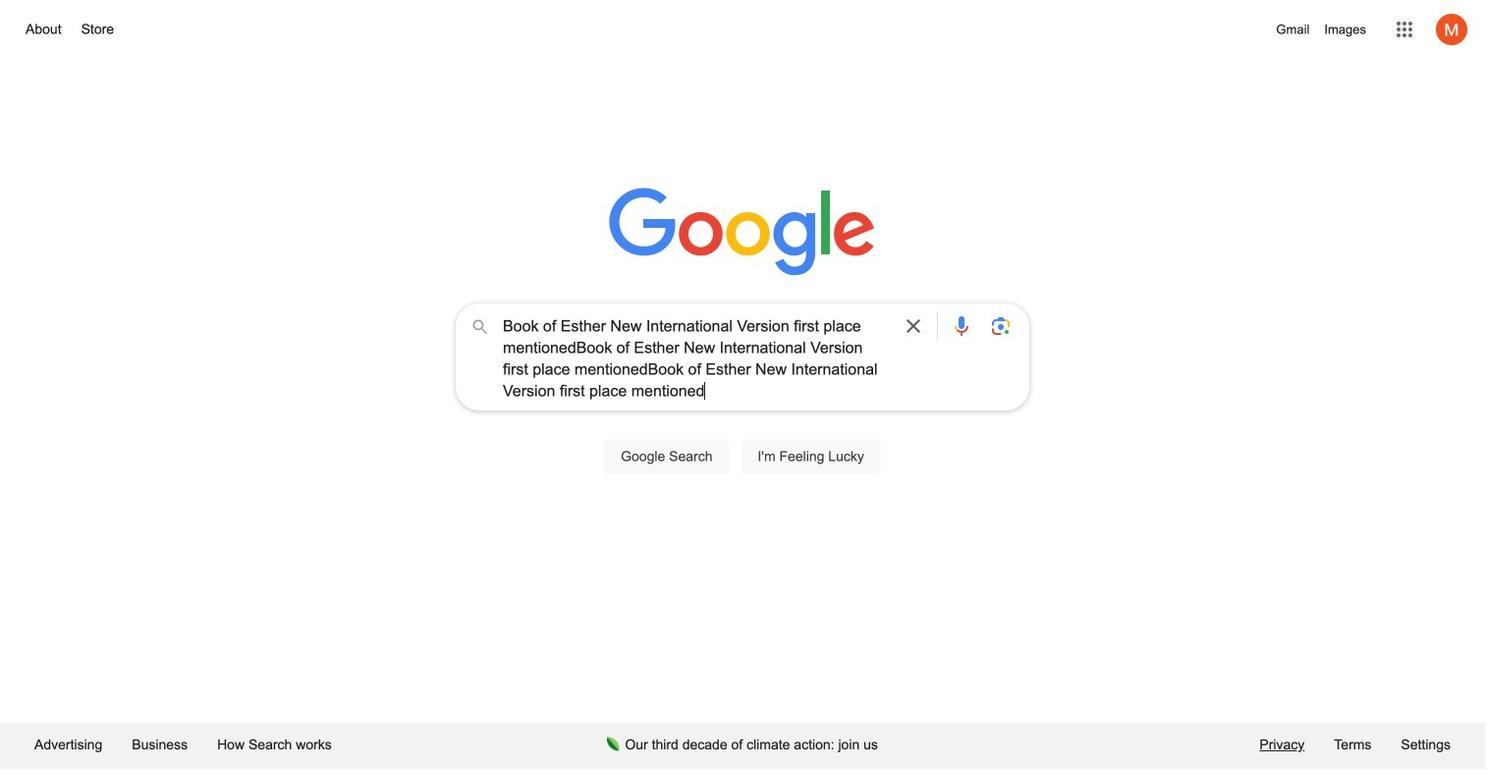 Task type: describe. For each thing, give the bounding box(es) containing it.
google image
[[609, 188, 876, 278]]

Search text field
[[503, 315, 890, 402]]

search by image image
[[989, 314, 1013, 338]]



Task type: vqa. For each thing, say whether or not it's contained in the screenshot.
Search by voice icon
yes



Task type: locate. For each thing, give the bounding box(es) containing it.
None search field
[[20, 298, 1465, 497]]

search by voice image
[[950, 314, 973, 338]]



